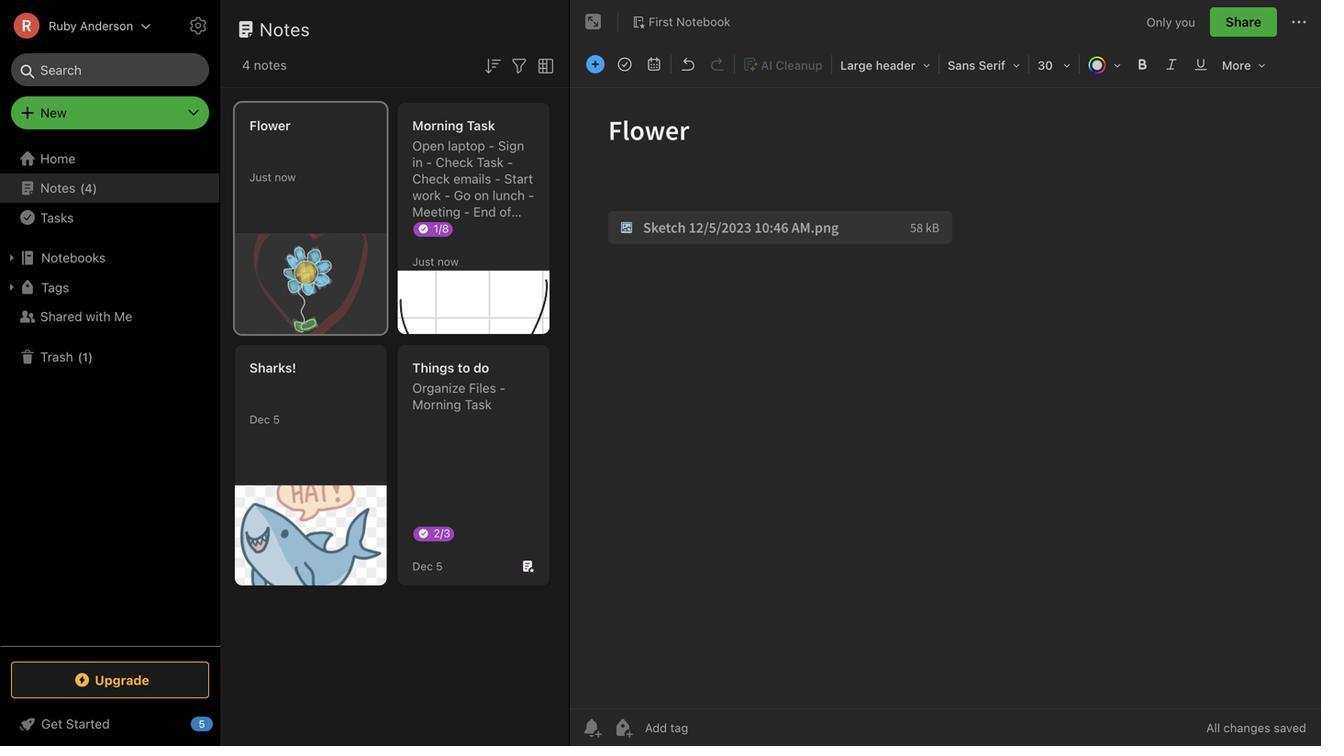 Task type: locate. For each thing, give the bounding box(es) containing it.
0 vertical spatial just
[[250, 171, 272, 184]]

notes down home
[[40, 180, 75, 196]]

tags button
[[0, 273, 219, 302]]

)
[[93, 181, 97, 195], [88, 350, 93, 364]]

) inside "trash ( 1 )"
[[88, 350, 93, 364]]

morning up open
[[413, 118, 464, 133]]

task down files
[[465, 397, 492, 412]]

shared with me link
[[0, 302, 219, 331]]

new
[[40, 105, 67, 120]]

emails
[[454, 171, 492, 186]]

go
[[454, 188, 471, 203]]

( inside "trash ( 1 )"
[[78, 350, 82, 364]]

5 down 2/3
[[436, 560, 443, 573]]

- left go
[[445, 188, 451, 203]]

task up laptop
[[467, 118, 496, 133]]

settings image
[[187, 15, 209, 37]]

ruby
[[49, 19, 77, 33]]

trash ( 1 )
[[40, 349, 93, 364]]

Insert field
[[582, 51, 610, 77]]

shared
[[40, 309, 82, 324]]

just now down flower
[[250, 171, 296, 184]]

( inside notes ( 4 )
[[80, 181, 85, 195]]

dec
[[250, 413, 270, 426], [413, 560, 433, 573]]

notebook
[[677, 15, 731, 29]]

ruby anderson
[[49, 19, 133, 33]]

4
[[242, 57, 250, 73], [85, 181, 93, 195]]

1 vertical spatial dec 5
[[413, 560, 443, 573]]

2 vertical spatial task
[[465, 397, 492, 412]]

0 horizontal spatial dec
[[250, 413, 270, 426]]

0 vertical spatial now
[[275, 171, 296, 184]]

bold image
[[1130, 51, 1156, 77]]

expand tags image
[[5, 280, 19, 295]]

trash
[[40, 349, 73, 364]]

morning down "organize" at the bottom left of page
[[413, 397, 462, 412]]

0 vertical spatial (
[[80, 181, 85, 195]]

now
[[275, 171, 296, 184], [438, 255, 459, 268]]

0 vertical spatial dec
[[250, 413, 270, 426]]

saved
[[1275, 721, 1307, 735]]

now down 1/8
[[438, 255, 459, 268]]

2 horizontal spatial 5
[[436, 560, 443, 573]]

dec 5
[[250, 413, 280, 426], [413, 560, 443, 573]]

0 horizontal spatial 5
[[199, 718, 205, 730]]

0 horizontal spatial 4
[[85, 181, 93, 195]]

0 vertical spatial 5
[[273, 413, 280, 426]]

thumbnail image
[[235, 234, 387, 334], [398, 271, 550, 334], [235, 486, 387, 586]]

start
[[505, 171, 533, 186]]

0 horizontal spatial just
[[250, 171, 272, 184]]

task
[[467, 118, 496, 133], [477, 155, 504, 170], [465, 397, 492, 412]]

1 horizontal spatial dec
[[413, 560, 433, 573]]

tags
[[41, 280, 69, 295]]

check up work
[[413, 171, 450, 186]]

1 vertical spatial just now
[[413, 255, 459, 268]]

morning inside things to do organize files - morning task
[[413, 397, 462, 412]]

( right trash
[[78, 350, 82, 364]]

notes
[[260, 18, 310, 40], [40, 180, 75, 196]]

notes for notes
[[260, 18, 310, 40]]

dec 5 down 2/3
[[413, 560, 443, 573]]

5
[[273, 413, 280, 426], [436, 560, 443, 573], [199, 718, 205, 730]]

notes ( 4 )
[[40, 180, 97, 196]]

1 horizontal spatial dec 5
[[413, 560, 443, 573]]

only
[[1147, 15, 1173, 29]]

anderson
[[80, 19, 133, 33]]

in
[[413, 155, 423, 170]]

- left sign
[[489, 138, 495, 153]]

0 vertical spatial morning
[[413, 118, 464, 133]]

notes up the notes
[[260, 18, 310, 40]]

notes
[[254, 57, 287, 73]]

just now
[[250, 171, 296, 184], [413, 255, 459, 268]]

just down flower
[[250, 171, 272, 184]]

task up emails
[[477, 155, 504, 170]]

0 vertical spatial 4
[[242, 57, 250, 73]]

Help and Learning task checklist field
[[0, 710, 220, 739]]

4 down the home link
[[85, 181, 93, 195]]

4 left the notes
[[242, 57, 250, 73]]

5 down sharks!
[[273, 413, 280, 426]]

sign
[[498, 138, 525, 153]]

1 horizontal spatial just now
[[413, 255, 459, 268]]

) for trash
[[88, 350, 93, 364]]

1 vertical spatial check
[[413, 171, 450, 186]]

just
[[250, 171, 272, 184], [413, 255, 435, 268]]

now down flower
[[275, 171, 296, 184]]

meeting
[[413, 204, 461, 219]]

1 vertical spatial )
[[88, 350, 93, 364]]

upgrade
[[95, 673, 149, 688]]

5 left click to collapse icon
[[199, 718, 205, 730]]

check down laptop
[[436, 155, 474, 170]]

1 horizontal spatial notes
[[260, 18, 310, 40]]

) right trash
[[88, 350, 93, 364]]

things
[[413, 360, 455, 375]]

Add filters field
[[509, 53, 531, 77]]

large header
[[841, 58, 916, 72]]

of
[[500, 204, 512, 219]]

me
[[114, 309, 132, 324]]

1 horizontal spatial now
[[438, 255, 459, 268]]

0 vertical spatial check
[[436, 155, 474, 170]]

2 morning from the top
[[413, 397, 462, 412]]

tree
[[0, 144, 220, 645]]

dec 5 down sharks!
[[250, 413, 280, 426]]

) inside notes ( 4 )
[[93, 181, 97, 195]]

0 vertical spatial )
[[93, 181, 97, 195]]

- right files
[[500, 381, 506, 396]]

- up the lunch
[[495, 171, 501, 186]]

1 morning from the top
[[413, 118, 464, 133]]

Sort options field
[[482, 53, 504, 77]]

check
[[436, 155, 474, 170], [413, 171, 450, 186]]

new button
[[11, 96, 209, 129]]

1 vertical spatial task
[[477, 155, 504, 170]]

1 vertical spatial 4
[[85, 181, 93, 195]]

all changes saved
[[1207, 721, 1307, 735]]

1 vertical spatial just
[[413, 255, 435, 268]]

) down the home link
[[93, 181, 97, 195]]

Font size field
[[1032, 51, 1078, 78]]

0 vertical spatial dec 5
[[250, 413, 280, 426]]

click to collapse image
[[213, 712, 227, 734]]

1 vertical spatial notes
[[40, 180, 75, 196]]

undo image
[[676, 51, 701, 77]]

0 horizontal spatial now
[[275, 171, 296, 184]]

1 horizontal spatial just
[[413, 255, 435, 268]]

just now down 1/8
[[413, 255, 459, 268]]

1 vertical spatial now
[[438, 255, 459, 268]]

first notebook button
[[626, 9, 737, 35]]

1 horizontal spatial 5
[[273, 413, 280, 426]]

Font family field
[[942, 51, 1027, 78]]

None search field
[[24, 53, 196, 86]]

- down go
[[464, 204, 470, 219]]

-
[[489, 138, 495, 153], [427, 155, 432, 170], [508, 155, 513, 170], [495, 171, 501, 186], [445, 188, 451, 203], [529, 188, 535, 203], [464, 204, 470, 219], [500, 381, 506, 396]]

note window element
[[570, 0, 1322, 746]]

with
[[86, 309, 111, 324]]

1 vertical spatial morning
[[413, 397, 462, 412]]

0 vertical spatial just now
[[250, 171, 296, 184]]

add a reminder image
[[581, 717, 603, 739]]

add filters image
[[509, 55, 531, 77]]

(
[[80, 181, 85, 195], [78, 350, 82, 364]]

0 vertical spatial notes
[[260, 18, 310, 40]]

( down the home link
[[80, 181, 85, 195]]

all
[[1207, 721, 1221, 735]]

sharks!
[[250, 360, 297, 375]]

Note Editor text field
[[570, 88, 1322, 709]]

work
[[413, 188, 441, 203]]

2 vertical spatial 5
[[199, 718, 205, 730]]

0 horizontal spatial notes
[[40, 180, 75, 196]]

calendar event image
[[642, 51, 667, 77]]

to
[[458, 360, 471, 375]]

task inside things to do organize files - morning task
[[465, 397, 492, 412]]

Heading level field
[[834, 51, 937, 78]]

1 vertical spatial (
[[78, 350, 82, 364]]

just down day
[[413, 255, 435, 268]]

morning
[[413, 118, 464, 133], [413, 397, 462, 412]]



Task type: vqa. For each thing, say whether or not it's contained in the screenshot.
Get it free for 7 days button
no



Task type: describe. For each thing, give the bounding box(es) containing it.
30
[[1038, 58, 1054, 72]]

home
[[40, 151, 76, 166]]

0 horizontal spatial just now
[[250, 171, 296, 184]]

add tag image
[[612, 717, 634, 739]]

4 inside notes ( 4 )
[[85, 181, 93, 195]]

( for notes
[[80, 181, 85, 195]]

changes
[[1224, 721, 1271, 735]]

5 inside help and learning task checklist field
[[199, 718, 205, 730]]

more
[[1223, 58, 1252, 72]]

- right 'in'
[[427, 155, 432, 170]]

day
[[413, 221, 434, 236]]

1 vertical spatial dec
[[413, 560, 433, 573]]

notes for notes ( 4 )
[[40, 180, 75, 196]]

organize
[[413, 381, 466, 396]]

morning task open laptop - sign in - check task - check emails - start work - go on lunch - meeting - end of day
[[413, 118, 535, 236]]

- down start
[[529, 188, 535, 203]]

morning inside morning task open laptop - sign in - check task - check emails - start work - go on lunch - meeting - end of day
[[413, 118, 464, 133]]

files
[[469, 381, 496, 396]]

flower
[[250, 118, 291, 133]]

shared with me
[[40, 309, 132, 324]]

1
[[82, 350, 88, 364]]

tasks
[[40, 210, 74, 225]]

4 notes
[[242, 57, 287, 73]]

tree containing home
[[0, 144, 220, 645]]

sans serif
[[948, 58, 1006, 72]]

open
[[413, 138, 445, 153]]

- down sign
[[508, 155, 513, 170]]

serif
[[979, 58, 1006, 72]]

only you
[[1147, 15, 1196, 29]]

first
[[649, 15, 673, 29]]

header
[[876, 58, 916, 72]]

1 horizontal spatial 4
[[242, 57, 250, 73]]

expand notebooks image
[[5, 251, 19, 265]]

notebooks link
[[0, 243, 219, 273]]

More actions field
[[1289, 7, 1311, 37]]

( for trash
[[78, 350, 82, 364]]

1/8
[[434, 222, 449, 235]]

View options field
[[531, 53, 557, 77]]

tasks button
[[0, 203, 219, 232]]

task image
[[612, 51, 638, 77]]

underline image
[[1189, 51, 1215, 77]]

notebooks
[[41, 250, 106, 265]]

1 vertical spatial 5
[[436, 560, 443, 573]]

end
[[474, 204, 496, 219]]

Add tag field
[[644, 720, 781, 736]]

Search text field
[[24, 53, 196, 86]]

get started
[[41, 717, 110, 732]]

upgrade button
[[11, 662, 209, 699]]

thumbnail image for things to do organize files - morning task
[[235, 486, 387, 586]]

home link
[[0, 144, 220, 174]]

lunch
[[493, 188, 525, 203]]

) for notes
[[93, 181, 97, 195]]

0 vertical spatial task
[[467, 118, 496, 133]]

first notebook
[[649, 15, 731, 29]]

sans
[[948, 58, 976, 72]]

Font color field
[[1082, 51, 1128, 78]]

laptop
[[448, 138, 486, 153]]

thumbnail image for morning task open laptop - sign in - check task - check emails - start work - go on lunch - meeting - end of day
[[235, 234, 387, 334]]

2/3
[[434, 527, 451, 540]]

started
[[66, 717, 110, 732]]

things to do organize files - morning task
[[413, 360, 506, 412]]

large
[[841, 58, 873, 72]]

0 horizontal spatial dec 5
[[250, 413, 280, 426]]

More field
[[1216, 51, 1273, 78]]

share
[[1226, 14, 1262, 29]]

italic image
[[1159, 51, 1185, 77]]

on
[[475, 188, 489, 203]]

expand note image
[[583, 11, 605, 33]]

more actions image
[[1289, 11, 1311, 33]]

- inside things to do organize files - morning task
[[500, 381, 506, 396]]

Account field
[[0, 7, 152, 44]]

share button
[[1211, 7, 1278, 37]]

get
[[41, 717, 63, 732]]

you
[[1176, 15, 1196, 29]]

do
[[474, 360, 490, 375]]



